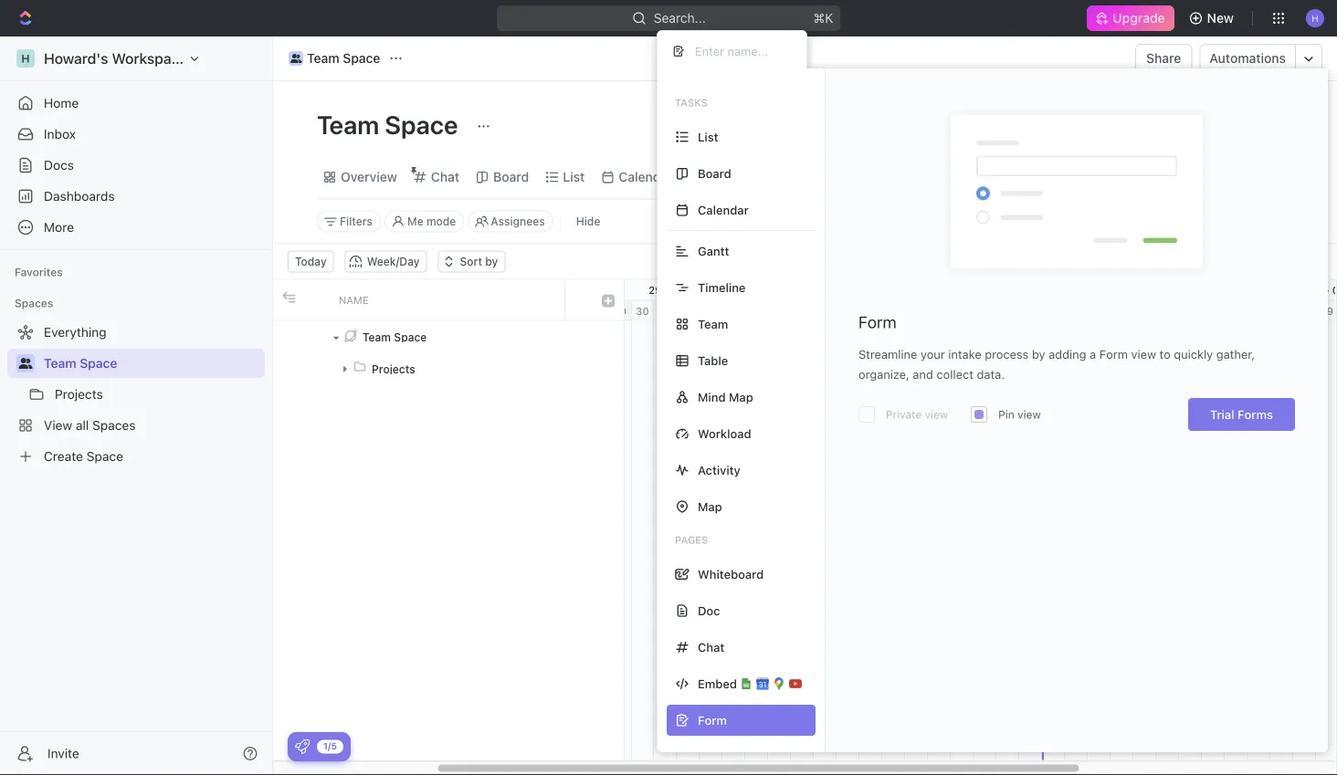 Task type: locate. For each thing, give the bounding box(es) containing it.
19 element
[[1088, 301, 1111, 321]]

list
[[698, 130, 718, 144], [563, 169, 585, 184]]

1 column header from the left
[[273, 280, 300, 320]]

list up hide button
[[563, 169, 585, 184]]

1 vertical spatial list
[[563, 169, 585, 184]]

1/5
[[323, 741, 337, 752]]

home
[[44, 95, 79, 111]]

column header
[[273, 280, 300, 320], [300, 280, 328, 320], [565, 280, 593, 320], [593, 280, 624, 320]]

space up "chat" link on the top left of page
[[385, 109, 458, 139]]

forms
[[1238, 408, 1273, 421]]

29 element left 30
[[609, 301, 632, 321]]

nov
[[708, 284, 728, 296], [825, 284, 844, 296], [867, 284, 886, 296], [1303, 284, 1322, 296]]

calendar right list link on the top of page
[[619, 169, 673, 184]]

1 horizontal spatial -
[[847, 284, 852, 296]]

1 horizontal spatial team space link
[[284, 47, 385, 69]]

whiteboard
[[698, 568, 764, 581]]

team space inside cell
[[363, 331, 427, 343]]

list link
[[559, 164, 585, 190]]

team space link
[[284, 47, 385, 69], [44, 349, 261, 378]]

gantt up the timeline
[[698, 244, 729, 258]]

0 vertical spatial map
[[729, 390, 753, 404]]

chat link
[[427, 164, 459, 190]]

invite
[[47, 746, 79, 761]]

chat left 'board' link
[[431, 169, 459, 184]]

1 vertical spatial form
[[1099, 348, 1128, 361]]

share
[[1146, 51, 1181, 66]]

0 horizontal spatial team space link
[[44, 349, 261, 378]]

team down name
[[363, 331, 391, 343]]

1 horizontal spatial list
[[698, 130, 718, 144]]

pin
[[998, 408, 1014, 421]]

nov right 26
[[1303, 284, 1322, 296]]

name column header
[[328, 280, 565, 320]]

team inside team space tree
[[44, 356, 76, 371]]

0 vertical spatial chat
[[431, 169, 459, 184]]

18 element
[[1065, 301, 1088, 321]]

29 left oct
[[649, 284, 662, 296]]

1 horizontal spatial hide
[[1121, 169, 1149, 184]]

team
[[307, 51, 339, 66], [317, 109, 379, 139], [698, 317, 728, 331], [363, 331, 391, 343], [44, 356, 76, 371]]

calendar down gantt link
[[698, 203, 749, 217]]

1 horizontal spatial chat
[[698, 641, 724, 654]]

3 - from the left
[[1325, 284, 1329, 296]]

31 element
[[654, 301, 677, 321]]

9
[[867, 305, 874, 317]]

team up overview link
[[317, 109, 379, 139]]

1 horizontal spatial form
[[1099, 348, 1128, 361]]

0 vertical spatial gantt
[[707, 169, 740, 184]]

gantt right "calendar" link
[[707, 169, 740, 184]]

space right user group icon
[[80, 356, 117, 371]]

- left 0 on the top right
[[1325, 284, 1329, 296]]

docs link
[[7, 151, 265, 180]]

29 down 0 on the top right
[[1321, 305, 1333, 317]]

search...
[[653, 11, 705, 26]]

pin view
[[998, 408, 1041, 421]]

1 29 element from the left
[[609, 301, 632, 321]]

 image
[[602, 295, 615, 307]]

board up assignees button
[[493, 169, 529, 184]]

1 horizontal spatial board
[[698, 167, 731, 180]]

by
[[1032, 348, 1045, 361]]

customize button
[[1158, 164, 1251, 190]]

hide down list link on the top of page
[[576, 215, 600, 228]]

29 element
[[609, 301, 632, 321], [1316, 301, 1337, 321]]

nov right 04
[[708, 284, 728, 296]]

dashboards
[[44, 189, 115, 204]]

1 vertical spatial map
[[698, 500, 722, 514]]

onboarding checklist button image
[[295, 740, 310, 754]]

0 vertical spatial hide
[[1121, 169, 1149, 184]]

1 - from the left
[[685, 284, 690, 296]]

hide inside dropdown button
[[1121, 169, 1149, 184]]

customize
[[1182, 169, 1246, 184]]

docs
[[44, 158, 74, 173]]

table
[[698, 354, 728, 368]]

view for private view
[[925, 408, 948, 421]]

form
[[858, 312, 897, 332], [1099, 348, 1128, 361]]

1 horizontal spatial 29 element
[[1316, 301, 1337, 321]]

collect
[[936, 368, 974, 381]]

adding
[[1049, 348, 1086, 361]]

board right "calendar" link
[[698, 167, 731, 180]]

21 element
[[1133, 301, 1156, 321]]

- for 11
[[847, 284, 852, 296]]

5 element
[[768, 301, 791, 321]]

a
[[1090, 348, 1096, 361]]

05 nov - 11 nov element
[[768, 280, 928, 300]]

30 element
[[632, 301, 654, 321]]

team up table
[[698, 317, 728, 331]]

chat
[[431, 169, 459, 184], [698, 641, 724, 654]]

inbox link
[[7, 120, 265, 149]]

1 horizontal spatial view
[[1018, 408, 1041, 421]]

29 oct - 04 nov element
[[609, 280, 768, 300]]

team space down name
[[363, 331, 427, 343]]

- for 0
[[1325, 284, 1329, 296]]

0 vertical spatial calendar
[[619, 169, 673, 184]]

chat down doc
[[698, 641, 724, 654]]

1 horizontal spatial map
[[729, 390, 753, 404]]

05
[[809, 284, 822, 296]]

view right private
[[925, 408, 948, 421]]

dashboards link
[[7, 182, 265, 211]]

2 - from the left
[[847, 284, 852, 296]]

to
[[1159, 348, 1171, 361]]

- left 11
[[847, 284, 852, 296]]

hide right search
[[1121, 169, 1149, 184]]

26 nov - 0
[[1287, 284, 1337, 296]]

2 nov from the left
[[825, 284, 844, 296]]

13 element
[[951, 301, 974, 321]]

1 horizontal spatial 29
[[649, 284, 662, 296]]

Search tasks... text field
[[1110, 208, 1292, 235]]

onboarding checklist button element
[[295, 740, 310, 754]]

trial forms
[[1210, 408, 1273, 421]]

team space tree
[[7, 318, 265, 471]]

29 element down 0 on the top right
[[1316, 301, 1337, 321]]

0 horizontal spatial map
[[698, 500, 722, 514]]

23 element
[[1179, 301, 1202, 321]]

view left 'to' in the top of the page
[[1131, 348, 1156, 361]]

28 element
[[1293, 301, 1316, 321]]

-
[[685, 284, 690, 296], [847, 284, 852, 296], [1325, 284, 1329, 296]]

2 horizontal spatial view
[[1131, 348, 1156, 361]]

8 element
[[837, 301, 859, 321]]

 image
[[283, 291, 295, 304]]

2 horizontal spatial -
[[1325, 284, 1329, 296]]

pages
[[675, 534, 708, 546]]

0 vertical spatial list
[[698, 130, 718, 144]]

automations
[[1210, 51, 1286, 66]]

form up streamline at the top
[[858, 312, 897, 332]]

team right user group icon
[[44, 356, 76, 371]]

29 left 30
[[614, 305, 627, 317]]

0 horizontal spatial -
[[685, 284, 690, 296]]

1 vertical spatial team space link
[[44, 349, 261, 378]]

hide button
[[569, 211, 608, 232]]

mind
[[698, 390, 726, 404]]

24 element
[[1202, 301, 1225, 321]]

list down the "tasks"
[[698, 130, 718, 144]]

add task
[[1205, 117, 1260, 132]]

team space
[[307, 51, 380, 66], [317, 109, 463, 139], [363, 331, 427, 343], [44, 356, 117, 371]]

team space - 0.00% row
[[273, 321, 624, 353]]

0 horizontal spatial list
[[563, 169, 585, 184]]

nov right 11
[[867, 284, 886, 296]]

1 horizontal spatial calendar
[[698, 203, 749, 217]]

- left 04
[[685, 284, 690, 296]]

board
[[698, 167, 731, 180], [493, 169, 529, 184]]

name
[[339, 294, 369, 306]]

nov right 05
[[825, 284, 844, 296]]

14 element
[[974, 301, 996, 321]]

4 column header from the left
[[593, 280, 624, 320]]

⌘k
[[813, 11, 833, 26]]

timeline
[[698, 281, 746, 295]]

space inside cell
[[394, 331, 427, 343]]

upgrade link
[[1087, 5, 1174, 31]]

17 element
[[1042, 301, 1065, 321]]

space down name column header
[[394, 331, 427, 343]]

space
[[343, 51, 380, 66], [385, 109, 458, 139], [394, 331, 427, 343], [80, 356, 117, 371]]

view
[[1131, 348, 1156, 361], [925, 408, 948, 421], [1018, 408, 1041, 421]]

map
[[729, 390, 753, 404], [698, 500, 722, 514]]

your
[[921, 348, 945, 361]]

sidebar navigation
[[0, 37, 273, 775]]

hide
[[1121, 169, 1149, 184], [576, 215, 600, 228]]

organize,
[[858, 368, 909, 381]]

add
[[1205, 117, 1229, 132]]

team space up overview
[[317, 109, 463, 139]]

team inside team space cell
[[363, 331, 391, 343]]

map down "activity"
[[698, 500, 722, 514]]

1 vertical spatial calendar
[[698, 203, 749, 217]]

team space right user group icon
[[44, 356, 117, 371]]

view right pin
[[1018, 408, 1041, 421]]

data.
[[977, 368, 1005, 381]]

hide button
[[1099, 164, 1154, 190]]

map right mind at the bottom of page
[[729, 390, 753, 404]]

0 vertical spatial form
[[858, 312, 897, 332]]

team space cell
[[328, 321, 565, 353]]

calendar link
[[615, 164, 673, 190]]

view inside streamline your intake process by adding a form view to quickly gather, organize, and collect data.
[[1131, 348, 1156, 361]]

search
[[1048, 169, 1090, 184]]

0 horizontal spatial view
[[925, 408, 948, 421]]

calendar
[[619, 169, 673, 184], [698, 203, 749, 217]]

0 horizontal spatial 29 element
[[609, 301, 632, 321]]

0
[[1332, 284, 1337, 296]]

1 vertical spatial hide
[[576, 215, 600, 228]]

0 horizontal spatial hide
[[576, 215, 600, 228]]

05 nov - 11 nov
[[809, 284, 886, 296]]

private
[[886, 408, 922, 421]]

form right a
[[1099, 348, 1128, 361]]



Task type: describe. For each thing, give the bounding box(es) containing it.
new
[[1207, 11, 1234, 26]]

streamline
[[858, 348, 917, 361]]

streamline your intake process by adding a form view to quickly gather, organize, and collect data.
[[858, 348, 1255, 381]]

26
[[1287, 284, 1300, 296]]

hide inside button
[[576, 215, 600, 228]]

2 horizontal spatial 29
[[1321, 305, 1333, 317]]

gather,
[[1216, 348, 1255, 361]]

15 element
[[996, 301, 1019, 321]]

assignees button
[[468, 211, 553, 232]]

name row
[[273, 280, 624, 321]]

12 element
[[928, 301, 951, 321]]

user group image
[[19, 358, 32, 369]]

1 vertical spatial chat
[[698, 641, 724, 654]]

gantt link
[[703, 164, 740, 190]]

4 nov from the left
[[1303, 284, 1322, 296]]

1 vertical spatial gantt
[[698, 244, 729, 258]]

6 element
[[791, 301, 814, 321]]

29 oct - 04 nov
[[649, 284, 728, 296]]

0 vertical spatial team space link
[[284, 47, 385, 69]]

0 horizontal spatial 29
[[614, 305, 627, 317]]

11 element
[[905, 301, 928, 321]]

team space tree grid
[[273, 280, 624, 760]]

- for 04
[[685, 284, 690, 296]]

16 element
[[1019, 301, 1042, 321]]

today
[[295, 255, 327, 268]]

board link
[[490, 164, 529, 190]]

quickly
[[1174, 348, 1213, 361]]

task
[[1233, 117, 1260, 132]]

embed
[[698, 677, 737, 691]]

0 horizontal spatial form
[[858, 312, 897, 332]]

 image inside column header
[[283, 291, 295, 304]]

 image inside column header
[[602, 295, 615, 307]]

22 element
[[1156, 301, 1179, 321]]

2 element
[[700, 301, 722, 321]]

team right user group image
[[307, 51, 339, 66]]

mind map
[[698, 390, 753, 404]]

search button
[[1024, 164, 1095, 190]]

upgrade
[[1113, 11, 1165, 26]]

share button
[[1135, 44, 1192, 73]]

space right user group image
[[343, 51, 380, 66]]

26 nov - 02 dec element
[[1248, 280, 1337, 300]]

0 horizontal spatial board
[[493, 169, 529, 184]]

activity
[[698, 463, 741, 477]]

view for pin view
[[1018, 408, 1041, 421]]

spaces
[[15, 297, 53, 310]]

and
[[913, 368, 933, 381]]

10 element
[[882, 301, 905, 321]]

3 element
[[722, 301, 745, 321]]

space inside tree
[[80, 356, 117, 371]]

12 nov - 18 nov element
[[928, 280, 1088, 300]]

team space right user group image
[[307, 51, 380, 66]]

27 element
[[1270, 301, 1293, 321]]

process
[[985, 348, 1029, 361]]

4 element
[[745, 301, 768, 321]]

intake
[[948, 348, 982, 361]]

25 element
[[1225, 301, 1248, 321]]

tasks
[[675, 97, 707, 109]]

26 element
[[1248, 301, 1270, 321]]

Enter name... field
[[693, 43, 792, 59]]

team space inside tree
[[44, 356, 117, 371]]

0 horizontal spatial chat
[[431, 169, 459, 184]]

3 column header from the left
[[565, 280, 593, 320]]

automations button
[[1200, 45, 1295, 72]]

3 nov from the left
[[867, 284, 886, 296]]

7
[[822, 305, 828, 317]]

doc
[[698, 604, 720, 618]]

overview link
[[337, 164, 397, 190]]

today button
[[288, 251, 334, 273]]

user group image
[[290, 54, 302, 63]]

inbox
[[44, 126, 76, 142]]

form inside streamline your intake process by adding a form view to quickly gather, organize, and collect data.
[[1099, 348, 1128, 361]]

2 29 element from the left
[[1316, 301, 1337, 321]]

2 column header from the left
[[300, 280, 328, 320]]

30
[[636, 305, 649, 317]]

1
[[685, 305, 690, 317]]

0 horizontal spatial calendar
[[619, 169, 673, 184]]

new button
[[1181, 4, 1245, 33]]

10
[[887, 305, 899, 317]]

add task button
[[1194, 111, 1271, 140]]

favorites button
[[7, 261, 70, 283]]

favorites
[[15, 266, 63, 279]]

1 nov from the left
[[708, 284, 728, 296]]

overview
[[341, 169, 397, 184]]

19 nov - 25 nov element
[[1088, 280, 1248, 300]]

trial
[[1210, 408, 1234, 421]]

20 element
[[1111, 301, 1133, 321]]

private view
[[886, 408, 948, 421]]

workload
[[698, 427, 751, 441]]

04
[[692, 284, 706, 296]]

11
[[854, 284, 864, 296]]

oct
[[664, 284, 682, 296]]

home link
[[7, 89, 265, 118]]

team space link inside tree
[[44, 349, 261, 378]]

assignees
[[491, 215, 545, 228]]



Task type: vqa. For each thing, say whether or not it's contained in the screenshot.
The Gather, on the right
yes



